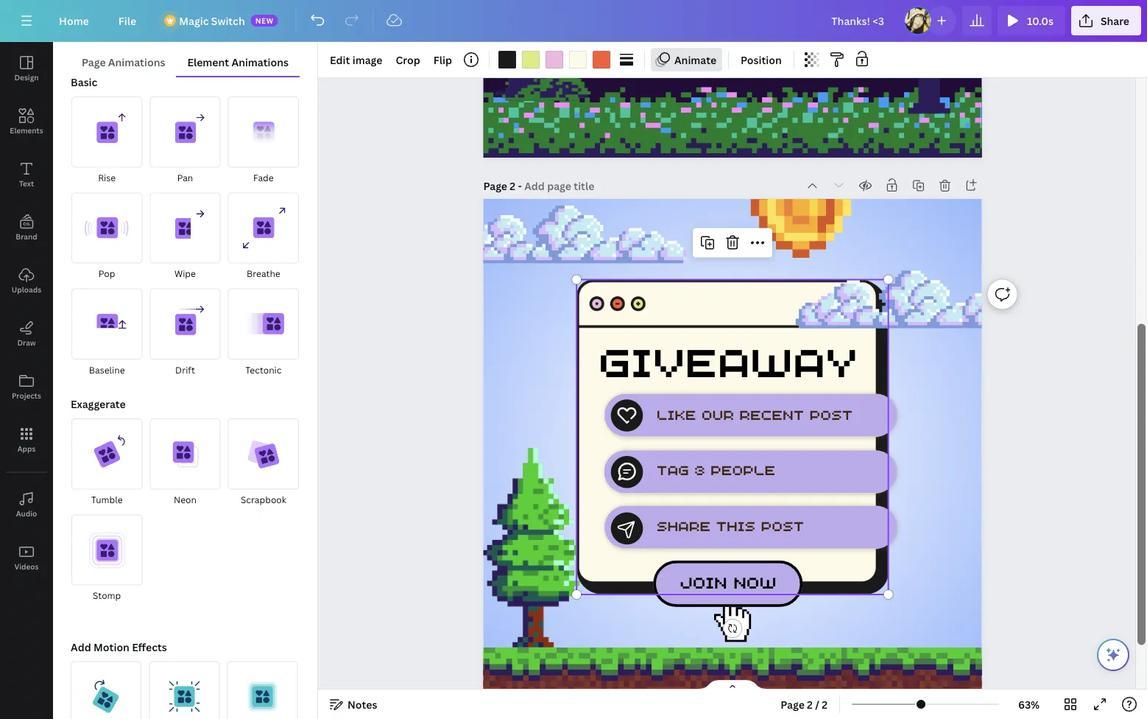 Task type: describe. For each thing, give the bounding box(es) containing it.
side panel tab list
[[0, 42, 53, 584]]

notes button
[[324, 693, 383, 716]]

drift button
[[149, 288, 222, 378]]

new
[[255, 15, 274, 25]]

tag
[[657, 459, 689, 479]]

2 for -
[[510, 179, 516, 193]]

/
[[816, 697, 820, 711]]

like
[[657, 403, 697, 423]]

like our recent post
[[657, 403, 853, 423]]

element
[[187, 55, 229, 69]]

animate button
[[651, 48, 723, 71]]

uploads
[[12, 284, 41, 294]]

wipe button
[[149, 192, 222, 282]]

home link
[[47, 6, 101, 35]]

color group
[[496, 48, 614, 71]]

exaggerate
[[71, 397, 126, 411]]

flip
[[434, 53, 452, 67]]

elements
[[10, 125, 43, 135]]

#fdfae6 image
[[569, 51, 587, 69]]

63%
[[1019, 697, 1040, 711]]

baseline image
[[71, 289, 142, 360]]

10.0s
[[1028, 14, 1054, 28]]

flip button
[[428, 48, 458, 71]]

uploads button
[[0, 254, 53, 307]]

#f2b7e3 image
[[546, 51, 564, 69]]

Design title text field
[[820, 6, 898, 35]]

fade button
[[227, 96, 300, 186]]

crop button
[[390, 48, 426, 71]]

page animations
[[82, 55, 165, 69]]

3
[[695, 459, 706, 479]]

share button
[[1072, 6, 1142, 35]]

page for page 2 -
[[484, 179, 508, 193]]

2 for /
[[808, 697, 813, 711]]

flicker image
[[149, 661, 220, 719]]

share this post
[[657, 514, 805, 535]]

switch
[[211, 14, 245, 28]]

edit image button
[[324, 48, 389, 71]]

#fe592f image
[[593, 51, 611, 69]]

apps
[[17, 444, 36, 453]]

0 vertical spatial post
[[810, 403, 853, 423]]

wipe
[[175, 268, 196, 280]]

share for share this post
[[657, 514, 711, 535]]

animations for page animations
[[108, 55, 165, 69]]

scrapbook button
[[227, 418, 300, 508]]

basic
[[71, 75, 97, 89]]

fade
[[253, 172, 274, 184]]

notes
[[348, 697, 378, 711]]

neon button
[[149, 418, 222, 508]]

#1a1a1a image
[[499, 51, 516, 69]]

home
[[59, 14, 89, 28]]

file
[[118, 14, 136, 28]]

position button
[[735, 48, 788, 71]]

stomp
[[93, 589, 121, 602]]

pan button
[[149, 96, 222, 186]]

projects
[[12, 390, 41, 400]]

fade image
[[228, 97, 299, 167]]

breathe
[[247, 268, 281, 280]]

magic switch
[[179, 14, 245, 28]]

our
[[702, 403, 734, 423]]

breathe button
[[227, 192, 300, 282]]

tumble
[[91, 493, 123, 506]]

tectonic image
[[228, 289, 299, 360]]

people
[[711, 459, 776, 479]]

brand button
[[0, 201, 53, 254]]

draw button
[[0, 307, 53, 360]]

text button
[[0, 148, 53, 201]]

image
[[353, 53, 383, 67]]

pop
[[99, 268, 115, 280]]

giveaway
[[599, 327, 858, 388]]

#1a1a1a image
[[499, 51, 516, 69]]

page animations button
[[71, 48, 176, 76]]

pop button
[[71, 192, 143, 282]]



Task type: locate. For each thing, give the bounding box(es) containing it.
pulse image
[[227, 661, 298, 719]]

1 horizontal spatial 2
[[808, 697, 813, 711]]

join
[[680, 569, 728, 593]]

1 horizontal spatial post
[[810, 403, 853, 423]]

1 vertical spatial post
[[761, 514, 805, 535]]

2
[[510, 179, 516, 193], [808, 697, 813, 711], [822, 697, 828, 711]]

tectonic
[[245, 364, 282, 376]]

edit image
[[330, 53, 383, 67]]

main menu bar
[[0, 0, 1148, 42]]

rise
[[98, 172, 116, 184]]

stomp button
[[71, 514, 143, 604]]

canva assistant image
[[1105, 646, 1123, 664]]

page 2 / 2
[[781, 697, 828, 711]]

crop
[[396, 53, 420, 67]]

page left "/"
[[781, 697, 805, 711]]

2 animations from the left
[[232, 55, 289, 69]]

2 vertical spatial page
[[781, 697, 805, 711]]

share
[[1101, 14, 1130, 28], [657, 514, 711, 535]]

pop image
[[71, 193, 142, 263]]

1 horizontal spatial share
[[1101, 14, 1130, 28]]

edit
[[330, 53, 350, 67]]

join now
[[680, 569, 777, 593]]

elements button
[[0, 95, 53, 148]]

page left -
[[484, 179, 508, 193]]

#ddec7c image
[[522, 51, 540, 69]]

projects button
[[0, 360, 53, 413]]

page 2 -
[[484, 179, 525, 193]]

1 vertical spatial share
[[657, 514, 711, 535]]

videos
[[14, 561, 39, 571]]

post right recent
[[810, 403, 853, 423]]

2 left "/"
[[808, 697, 813, 711]]

tectonic button
[[227, 288, 300, 378]]

scrapbook image
[[228, 418, 299, 489]]

now
[[734, 569, 777, 593]]

animate
[[675, 53, 717, 67]]

design button
[[0, 42, 53, 95]]

Page title text field
[[525, 178, 596, 193]]

share for share
[[1101, 14, 1130, 28]]

rise button
[[71, 96, 143, 186]]

2 horizontal spatial page
[[781, 697, 805, 711]]

tumble image
[[71, 418, 142, 489]]

drift image
[[150, 289, 221, 360]]

0 horizontal spatial animations
[[108, 55, 165, 69]]

share inside share dropdown button
[[1101, 14, 1130, 28]]

stomp image
[[71, 514, 142, 585]]

page 2 / 2 button
[[775, 693, 834, 716]]

text
[[19, 178, 34, 188]]

effects
[[132, 640, 167, 654]]

animations down new
[[232, 55, 289, 69]]

file button
[[107, 6, 148, 35]]

2 right "/"
[[822, 697, 828, 711]]

scrapbook
[[241, 493, 286, 506]]

draw
[[17, 337, 36, 347]]

#f2b7e3 image
[[546, 51, 564, 69]]

animations
[[108, 55, 165, 69], [232, 55, 289, 69]]

0 horizontal spatial post
[[761, 514, 805, 535]]

tag 3 people
[[657, 459, 776, 479]]

0 horizontal spatial 2
[[510, 179, 516, 193]]

rise image
[[71, 97, 142, 167]]

design
[[14, 72, 39, 82]]

neon image
[[150, 418, 221, 489]]

0 horizontal spatial page
[[82, 55, 106, 69]]

0 vertical spatial page
[[82, 55, 106, 69]]

element animations
[[187, 55, 289, 69]]

10.0s button
[[998, 6, 1066, 35]]

1 vertical spatial page
[[484, 179, 508, 193]]

apps button
[[0, 413, 53, 466]]

audio
[[16, 508, 37, 518]]

audio button
[[0, 478, 53, 531]]

#ddec7c image
[[522, 51, 540, 69]]

0 horizontal spatial share
[[657, 514, 711, 535]]

show pages image
[[698, 679, 768, 691]]

add
[[71, 640, 91, 654]]

recent
[[740, 403, 805, 423]]

animations inside page animations button
[[108, 55, 165, 69]]

animations down the 'file'
[[108, 55, 165, 69]]

post
[[810, 403, 853, 423], [761, 514, 805, 535]]

page up basic
[[82, 55, 106, 69]]

position
[[741, 53, 782, 67]]

wipe image
[[150, 193, 221, 263]]

#fdfae6 image
[[569, 51, 587, 69]]

page inside button
[[82, 55, 106, 69]]

magic
[[179, 14, 209, 28]]

page for page 2 / 2
[[781, 697, 805, 711]]

element animations button
[[176, 48, 300, 76]]

baseline button
[[71, 288, 143, 378]]

2 left -
[[510, 179, 516, 193]]

1 horizontal spatial page
[[484, 179, 508, 193]]

baseline
[[89, 364, 125, 376]]

animations for element animations
[[232, 55, 289, 69]]

1 animations from the left
[[108, 55, 165, 69]]

videos button
[[0, 531, 53, 584]]

-
[[518, 179, 522, 193]]

brand
[[16, 231, 37, 241]]

post right this
[[761, 514, 805, 535]]

#fe592f image
[[593, 51, 611, 69]]

motion
[[94, 640, 130, 654]]

drift
[[175, 364, 195, 376]]

63% button
[[1006, 693, 1054, 716]]

page inside button
[[781, 697, 805, 711]]

neon
[[174, 493, 197, 506]]

add motion effects
[[71, 640, 167, 654]]

page for page animations
[[82, 55, 106, 69]]

animations inside element animations button
[[232, 55, 289, 69]]

rotate image
[[71, 661, 141, 719]]

this
[[716, 514, 756, 535]]

0 vertical spatial share
[[1101, 14, 1130, 28]]

1 horizontal spatial animations
[[232, 55, 289, 69]]

2 horizontal spatial 2
[[822, 697, 828, 711]]

breathe image
[[228, 193, 299, 263]]

pan image
[[150, 97, 221, 167]]

tumble button
[[71, 418, 143, 508]]

pan
[[177, 172, 193, 184]]



Task type: vqa. For each thing, say whether or not it's contained in the screenshot.
Like our recent post at right bottom
yes



